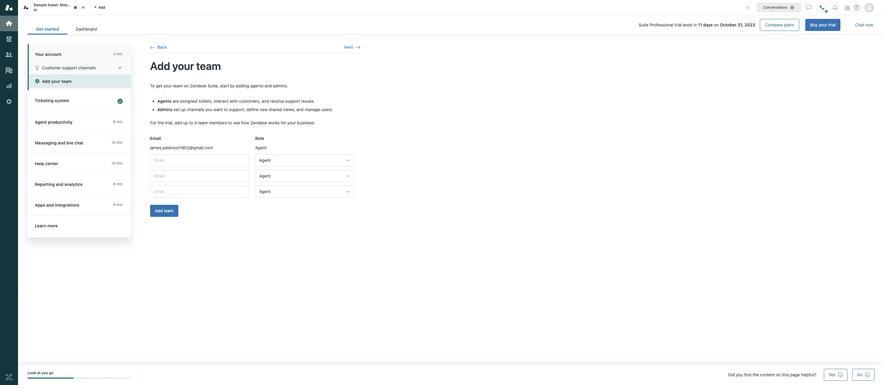 Task type: vqa. For each thing, say whether or not it's contained in the screenshot.
topmost MORREL
no



Task type: locate. For each thing, give the bounding box(es) containing it.
0 vertical spatial add
[[99, 5, 105, 9]]

min for agent productivity
[[116, 120, 123, 124]]

back button
[[150, 44, 167, 50]]

compare
[[765, 22, 783, 27]]

support up add your team button
[[62, 65, 77, 70]]

you right did
[[736, 372, 743, 377]]

add
[[150, 60, 170, 72], [42, 79, 50, 84], [155, 208, 163, 213]]

dashboard tab
[[67, 23, 105, 35]]

on left this
[[776, 372, 781, 377]]

1 horizontal spatial to
[[224, 107, 228, 112]]

1 horizontal spatial trial
[[829, 22, 836, 27]]

0 horizontal spatial on
[[184, 83, 189, 88]]

issues.
[[301, 99, 315, 104]]

views,
[[283, 107, 295, 112]]

2 horizontal spatial you
[[736, 372, 743, 377]]

1 agent button from the top
[[255, 154, 354, 166]]

footer
[[18, 365, 883, 385]]

tab
[[18, 0, 90, 15]]

0 vertical spatial up
[[181, 107, 186, 112]]

region
[[150, 83, 360, 224]]

1 vertical spatial add
[[42, 79, 50, 84]]

the for did you find the content on this page helpful?
[[753, 372, 759, 377]]

2023
[[745, 22, 755, 27]]

no button
[[853, 369, 875, 381]]

2 agent button from the top
[[255, 170, 354, 182]]

0 horizontal spatial add
[[99, 5, 105, 9]]

up right set
[[181, 107, 186, 112]]

up
[[181, 107, 186, 112], [183, 120, 188, 125]]

0 vertical spatial on
[[714, 22, 719, 27]]

2 min from the top
[[116, 120, 123, 124]]

to left see on the top left of the page
[[228, 120, 232, 125]]

2 4 min from the top
[[113, 202, 123, 207]]

the
[[70, 3, 76, 7], [158, 120, 164, 125], [753, 372, 759, 377]]

organizations image
[[5, 66, 13, 74]]

0 vertical spatial email field
[[150, 154, 249, 166]]

your account heading
[[28, 44, 131, 61]]

10 min
[[111, 161, 123, 165]]

1 horizontal spatial channels
[[187, 107, 204, 112]]

admins.
[[273, 83, 288, 88]]

channels down assigned at the left top of page
[[187, 107, 204, 112]]

the for sample ticket: meet the ticket #1
[[70, 3, 76, 7]]

see
[[233, 120, 240, 125]]

4 min for analytics
[[113, 182, 123, 186]]

conversations
[[763, 5, 788, 9]]

assigned
[[180, 99, 197, 104]]

4
[[194, 120, 197, 125], [113, 182, 115, 186], [113, 202, 115, 207]]

and right apps
[[46, 202, 54, 208]]

2 vertical spatial the
[[753, 372, 759, 377]]

customers,
[[239, 99, 261, 104]]

tabs tab list
[[18, 0, 740, 15]]

the right "for" in the top of the page
[[158, 120, 164, 125]]

conversations button
[[757, 3, 801, 12]]

suite professional trial ends in 11 days on october 31, 2023
[[639, 22, 755, 27]]

0 horizontal spatial to
[[189, 120, 193, 125]]

trial for professional
[[675, 22, 682, 27]]

add inside content-title region
[[150, 60, 170, 72]]

ticket
[[76, 3, 87, 7]]

add inside popup button
[[99, 5, 105, 9]]

0 horizontal spatial you
[[42, 371, 48, 375]]

the inside sample ticket: meet the ticket #1
[[70, 3, 76, 7]]

next button
[[344, 44, 360, 50]]

0 vertical spatial channels
[[78, 65, 96, 70]]

go
[[49, 371, 53, 375]]

2 vertical spatial on
[[776, 372, 781, 377]]

ends
[[683, 22, 693, 27]]

2 vertical spatial add
[[155, 208, 163, 213]]

0 vertical spatial 4 min
[[113, 182, 123, 186]]

interact
[[214, 99, 229, 104]]

channels up add your team button
[[78, 65, 96, 70]]

this
[[782, 372, 789, 377]]

1 vertical spatial add your team
[[42, 79, 72, 84]]

min for reporting and analytics
[[116, 182, 123, 186]]

add team button
[[150, 205, 178, 217]]

plans
[[784, 22, 794, 27]]

in
[[694, 22, 697, 27]]

0 vertical spatial add your team
[[150, 60, 221, 72]]

define
[[246, 107, 259, 112]]

content-title region
[[150, 59, 360, 73]]

min
[[116, 52, 123, 56], [116, 120, 123, 124], [116, 140, 123, 145], [116, 161, 123, 165], [116, 182, 123, 186], [116, 202, 123, 207]]

1 4 min from the top
[[113, 182, 123, 186]]

and up "new"
[[262, 99, 269, 104]]

1 vertical spatial on
[[184, 83, 189, 88]]

zendesk support image
[[5, 4, 13, 12]]

look at you go
[[28, 371, 53, 375]]

you down tickets,
[[205, 107, 212, 112]]

close image
[[80, 5, 86, 11]]

0 horizontal spatial the
[[70, 3, 76, 7]]

add for 'add team' button
[[155, 208, 163, 213]]

1 email field from the top
[[150, 154, 249, 166]]

agents
[[250, 83, 264, 88]]

on
[[714, 22, 719, 27], [184, 83, 189, 88], [776, 372, 781, 377]]

views image
[[5, 35, 13, 43]]

team inside content-title region
[[196, 60, 221, 72]]

by
[[230, 83, 235, 88]]

add team
[[155, 208, 174, 213]]

6 min from the top
[[116, 202, 123, 207]]

add right the close 'image'
[[99, 5, 105, 9]]

5 min from the top
[[116, 182, 123, 186]]

0 horizontal spatial trial
[[675, 22, 682, 27]]

look
[[28, 371, 36, 375]]

1 trial from the left
[[675, 22, 682, 27]]

add your team inside content-title region
[[150, 60, 221, 72]]

customers image
[[5, 51, 13, 59]]

agents are assigned tickets, interact with customers, and resolve support issues.
[[157, 99, 315, 104]]

zendesk products image
[[845, 6, 850, 10]]

1 horizontal spatial add your team
[[150, 60, 221, 72]]

0 vertical spatial zendesk
[[190, 83, 207, 88]]

add right trial,
[[175, 120, 182, 125]]

0 vertical spatial agent button
[[255, 154, 354, 166]]

1 vertical spatial 4 min
[[113, 202, 123, 207]]

1 horizontal spatial the
[[158, 120, 164, 125]]

customer
[[42, 65, 61, 70]]

0 horizontal spatial channels
[[78, 65, 96, 70]]

to right the want
[[224, 107, 228, 112]]

1 vertical spatial channels
[[187, 107, 204, 112]]

you right at
[[42, 371, 48, 375]]

at
[[37, 371, 41, 375]]

the right meet on the left top of the page
[[70, 3, 76, 7]]

button displays agent's chat status as invisible. image
[[807, 5, 812, 10]]

help
[[35, 161, 44, 166]]

chat now
[[855, 22, 874, 27]]

4 min for integrations
[[113, 202, 123, 207]]

admins set up channels you want to support, define new shared views, and manage users.
[[157, 107, 333, 112]]

your inside button
[[51, 79, 60, 84]]

1 vertical spatial the
[[158, 120, 164, 125]]

on right the days
[[714, 22, 719, 27]]

tab list
[[28, 23, 105, 35]]

get started
[[36, 26, 59, 32]]

support up views,
[[285, 99, 300, 104]]

add inside 'add team' button
[[155, 208, 163, 213]]

compare plans
[[765, 22, 794, 27]]

agents
[[157, 99, 172, 104]]

the inside footer
[[753, 372, 759, 377]]

2 trial from the left
[[829, 22, 836, 27]]

1 min from the top
[[116, 52, 123, 56]]

add your team button
[[29, 74, 131, 88]]

2 vertical spatial email field
[[150, 186, 249, 198]]

0 horizontal spatial add your team
[[42, 79, 72, 84]]

add your team inside button
[[42, 79, 72, 84]]

1 vertical spatial support
[[285, 99, 300, 104]]

and
[[265, 83, 272, 88], [262, 99, 269, 104], [296, 107, 304, 112], [58, 140, 65, 145], [56, 182, 63, 187], [46, 202, 54, 208]]

3 agent button from the top
[[255, 186, 354, 198]]

zendesk left suite,
[[190, 83, 207, 88]]

2 vertical spatial 4
[[113, 202, 115, 207]]

for the trial, add up to 4 team members to see how zendesk works for your business.
[[150, 120, 315, 125]]

no
[[857, 372, 863, 377]]

and right agents
[[265, 83, 272, 88]]

4 min from the top
[[116, 161, 123, 165]]

on up assigned at the left top of page
[[184, 83, 189, 88]]

0 vertical spatial support
[[62, 65, 77, 70]]

3 min
[[113, 52, 123, 56]]

min inside your account heading
[[116, 52, 123, 56]]

you
[[205, 107, 212, 112], [42, 371, 48, 375], [736, 372, 743, 377]]

zendesk right how
[[250, 120, 267, 125]]

1 vertical spatial zendesk
[[250, 120, 267, 125]]

on inside footer
[[776, 372, 781, 377]]

did you find the content on this page helpful?
[[728, 372, 817, 377]]

your inside "button"
[[819, 22, 827, 27]]

1 vertical spatial email field
[[150, 170, 249, 182]]

2 vertical spatial agent button
[[255, 186, 354, 198]]

trial left ends
[[675, 22, 682, 27]]

1 vertical spatial 4
[[113, 182, 115, 186]]

1 vertical spatial add
[[175, 120, 182, 125]]

buy your trial button
[[806, 19, 841, 31]]

add
[[99, 5, 105, 9], [175, 120, 182, 125]]

content
[[760, 372, 775, 377]]

3 min from the top
[[116, 140, 123, 145]]

suite,
[[208, 83, 219, 88]]

and left live
[[58, 140, 65, 145]]

0 horizontal spatial support
[[62, 65, 77, 70]]

users.
[[321, 107, 333, 112]]

add your team
[[150, 60, 221, 72], [42, 79, 72, 84]]

Email field
[[150, 154, 249, 166], [150, 170, 249, 182], [150, 186, 249, 198]]

region containing to get your team on zendesk suite, start by adding agents and admins.
[[150, 83, 360, 224]]

1 horizontal spatial on
[[714, 22, 719, 27]]

1 vertical spatial agent button
[[255, 170, 354, 182]]

analytics
[[64, 182, 83, 187]]

trial down notifications 'icon'
[[829, 22, 836, 27]]

chat
[[74, 140, 83, 145]]

0 vertical spatial add
[[150, 60, 170, 72]]

0 vertical spatial 4
[[194, 120, 197, 125]]

channels inside button
[[78, 65, 96, 70]]

works
[[268, 120, 280, 125]]

1 horizontal spatial zendesk
[[250, 120, 267, 125]]

up right trial,
[[183, 120, 188, 125]]

team
[[196, 60, 221, 72], [61, 79, 72, 84], [173, 83, 183, 88], [198, 120, 208, 125], [164, 208, 174, 213]]

messaging and live chat
[[35, 140, 83, 145]]

4 for apps and integrations
[[113, 202, 115, 207]]

live
[[66, 140, 73, 145]]

2 horizontal spatial on
[[776, 372, 781, 377]]

get started image
[[5, 20, 13, 27]]

members
[[209, 120, 227, 125]]

0 vertical spatial the
[[70, 3, 76, 7]]

notifications image
[[833, 5, 838, 10]]

to down assigned at the left top of page
[[189, 120, 193, 125]]

trial inside "button"
[[829, 22, 836, 27]]

min for messaging and live chat
[[116, 140, 123, 145]]

1 horizontal spatial add
[[175, 120, 182, 125]]

the right find
[[753, 372, 759, 377]]

section
[[110, 19, 841, 31]]

chat
[[855, 22, 865, 27]]

agent button
[[255, 154, 354, 166], [255, 170, 354, 182], [255, 186, 354, 198]]

2 horizontal spatial the
[[753, 372, 759, 377]]



Task type: describe. For each thing, give the bounding box(es) containing it.
sample ticket: meet the ticket #1
[[34, 3, 87, 12]]

resolve
[[270, 99, 284, 104]]

buy
[[810, 22, 818, 27]]

ticket:
[[48, 3, 59, 7]]

get help image
[[855, 5, 860, 10]]

agent button for first email field from the bottom of the page
[[255, 186, 354, 198]]

buy your trial
[[810, 22, 836, 27]]

get
[[156, 83, 162, 88]]

tab list containing get started
[[28, 23, 105, 35]]

learn
[[35, 223, 46, 228]]

professional
[[650, 22, 674, 27]]

with
[[230, 99, 238, 104]]

and left analytics
[[56, 182, 63, 187]]

started
[[44, 26, 59, 32]]

reporting and analytics
[[35, 182, 83, 187]]

2 horizontal spatial to
[[228, 120, 232, 125]]

apps and integrations
[[35, 202, 79, 208]]

1 horizontal spatial you
[[205, 107, 212, 112]]

your inside content-title region
[[172, 60, 194, 72]]

your
[[35, 52, 44, 57]]

learn more button
[[28, 216, 130, 236]]

manage
[[305, 107, 320, 112]]

1 vertical spatial up
[[183, 120, 188, 125]]

11
[[698, 22, 702, 27]]

dashboard
[[76, 26, 97, 32]]

adding
[[236, 83, 249, 88]]

tickets,
[[199, 99, 213, 104]]

yes
[[829, 372, 836, 377]]

did
[[728, 372, 735, 377]]

email
[[150, 136, 161, 141]]

trial,
[[165, 120, 174, 125]]

3 email field from the top
[[150, 186, 249, 198]]

account
[[45, 52, 61, 57]]

12
[[112, 140, 115, 145]]

helpful?
[[801, 372, 817, 377]]

support inside customer support channels button
[[62, 65, 77, 70]]

your account
[[35, 52, 61, 57]]

agent button for second email field from the bottom of the page
[[255, 170, 354, 182]]

sample
[[34, 3, 47, 7]]

tab containing sample ticket: meet the ticket
[[18, 0, 90, 15]]

set
[[174, 107, 180, 112]]

reporting
[[35, 182, 55, 187]]

ticketing system
[[35, 98, 69, 103]]

suite
[[639, 22, 649, 27]]

min for your account
[[116, 52, 123, 56]]

8
[[113, 120, 115, 124]]

business.
[[297, 120, 315, 125]]

add for content-title region
[[150, 60, 170, 72]]

integrations
[[55, 202, 79, 208]]

want
[[213, 107, 223, 112]]

add inside add your team button
[[42, 79, 50, 84]]

on inside section
[[714, 22, 719, 27]]

support,
[[229, 107, 245, 112]]

meet
[[60, 3, 69, 7]]

for
[[150, 120, 157, 125]]

shared
[[269, 107, 282, 112]]

4 for reporting and analytics
[[113, 182, 115, 186]]

now
[[866, 22, 874, 27]]

new
[[260, 107, 268, 112]]

admin image
[[5, 98, 13, 105]]

reporting image
[[5, 82, 13, 90]]

to get your team on zendesk suite, start by adding agents and admins.
[[150, 83, 288, 88]]

for
[[281, 120, 286, 125]]

progress bar image
[[28, 378, 74, 379]]

chat now button
[[851, 19, 879, 31]]

customer support channels
[[42, 65, 96, 70]]

to
[[150, 83, 155, 88]]

days
[[703, 22, 713, 27]]

8 min
[[113, 120, 123, 124]]

compare plans button
[[760, 19, 800, 31]]

0 horizontal spatial zendesk
[[190, 83, 207, 88]]

customer support channels button
[[29, 61, 131, 74]]

min for help center
[[116, 161, 123, 165]]

2 email field from the top
[[150, 170, 249, 182]]

role
[[255, 136, 264, 141]]

progress-bar progress bar
[[28, 378, 131, 379]]

more
[[47, 223, 58, 228]]

October 31, 2023 text field
[[720, 22, 755, 27]]

add button
[[90, 0, 109, 15]]

yes button
[[824, 369, 848, 381]]

section containing suite professional trial ends in
[[110, 19, 841, 31]]

agent productivity
[[35, 120, 72, 125]]

messaging
[[35, 140, 57, 145]]

trial for your
[[829, 22, 836, 27]]

3
[[113, 52, 115, 56]]

10
[[111, 161, 115, 165]]

admins
[[157, 107, 173, 112]]

footer containing did you find the content on this page helpful?
[[18, 365, 883, 385]]

min for apps and integrations
[[116, 202, 123, 207]]

find
[[744, 372, 752, 377]]

and right views,
[[296, 107, 304, 112]]

ticketing system button
[[28, 90, 130, 112]]

productivity
[[48, 120, 72, 125]]

1 horizontal spatial support
[[285, 99, 300, 104]]

main element
[[0, 0, 18, 385]]

october
[[720, 22, 737, 27]]

help center
[[35, 161, 58, 166]]

page
[[790, 372, 800, 377]]

next
[[344, 44, 353, 50]]

center
[[45, 161, 58, 166]]

#1
[[34, 8, 38, 12]]

james.peterson1902@gmail.com
[[150, 145, 213, 150]]

zendesk image
[[5, 373, 13, 381]]

agent button for 1st email field from the top of the page
[[255, 154, 354, 166]]



